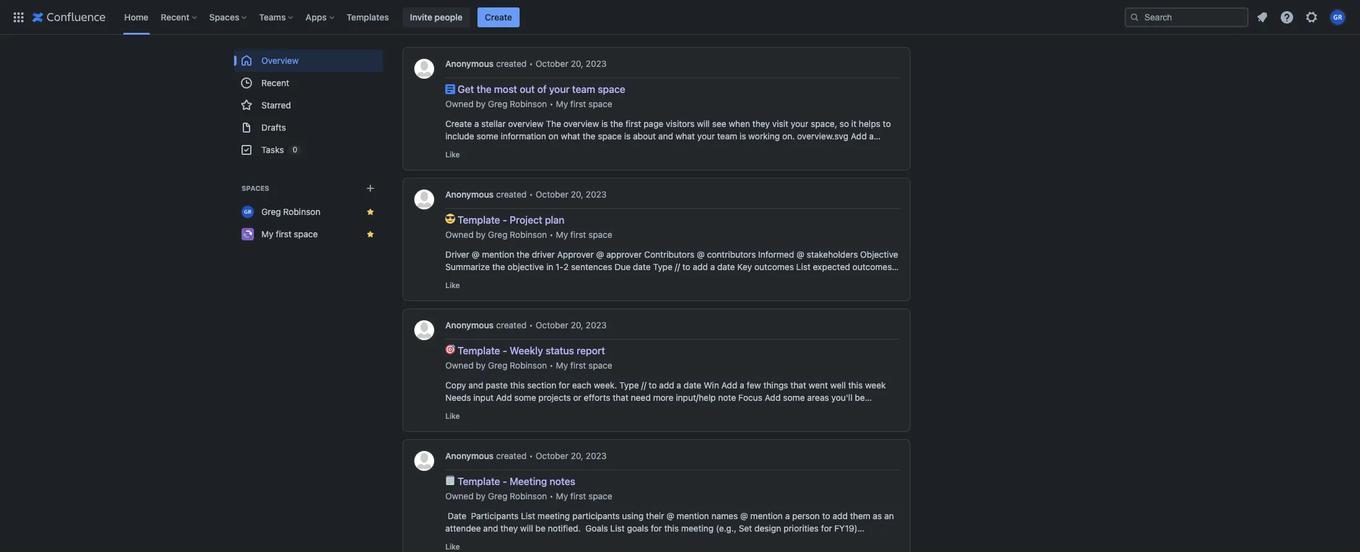 Task type: describe. For each thing, give the bounding box(es) containing it.
well
[[831, 380, 846, 390]]

feed
[[444, 1, 462, 12]]

add up next
[[496, 392, 512, 403]]

my for template - weekly status report
[[556, 360, 568, 371]]

note
[[719, 392, 736, 403]]

visitors.
[[771, 143, 803, 154]]

template - weekly status report
[[458, 345, 605, 356]]

:sunglasses: image
[[446, 214, 455, 224]]

- for project
[[503, 214, 507, 226]]

like button for template - weekly status report
[[446, 411, 460, 421]]

recent button
[[157, 7, 202, 27]]

owned by greg robinson • my first space for project
[[446, 229, 613, 240]]

a inside driver @ mention the driver approver @ approver contributors @ contributors informed @ stakeholders objective summarize the objective in 1-2 sentences due date type // to add a date key outcomes list expected outcomes and success metrics status / /  problem statement describe the problem and its impact. include the hypothesis that's driving your w
[[711, 261, 715, 272]]

my first space
[[261, 229, 318, 239]]

welcoming
[[713, 143, 755, 154]]

objective
[[508, 261, 544, 272]]

robinson for template - meeting notes
[[510, 491, 547, 501]]

drafts link
[[234, 116, 383, 139]]

projects
[[539, 392, 571, 403]]

be inside date  participants list meeting participants using their @ mention names @ mention a person to add them as an attendee and they will be notified.  goals list goals for this meeting (e.g., set design priorities for fy19) discussion topics time item presenter notes add notes for each discussion topic  action items add action items to close the loo
[[536, 523, 546, 534]]

some inside the create a stellar overview the overview is the first page visitors will see when they visit your space, so it helps to include some information on what the space is about and what your team is working on. overview.svg add a header image. this gives your overview visual appeal and makes it welcoming for visitors. explain what the space is for. start
[[477, 131, 499, 141]]

a left few
[[740, 380, 745, 390]]

template for template - weekly status report
[[458, 345, 500, 356]]

links
[[520, 417, 538, 428]]

about inside copy and paste this section for each week. type // to add a date win add a few things that went well this week needs input add some projects or efforts that need more input/help note focus add some areas you'll be focusing on next week \n focus \n notes enter any other thoughts or feelings about this past week important links add any key links tha
[[755, 405, 778, 415]]

working
[[749, 131, 780, 141]]

overview up information
[[508, 118, 544, 129]]

anonymous image for get the most out of your team space
[[415, 59, 434, 79]]

template - project plan link
[[458, 214, 567, 226]]

close
[[456, 548, 477, 552]]

you'll
[[832, 392, 853, 403]]

get the most out of your team space
[[458, 84, 626, 95]]

2 horizontal spatial some
[[783, 392, 805, 403]]

greg robinson link for get the most out of your team space
[[488, 98, 547, 110]]

owned for template - project plan
[[446, 229, 474, 240]]

greg robinson link for template - meeting notes
[[488, 490, 547, 503]]

first down greg robinson
[[276, 229, 292, 239]]

invite
[[410, 11, 433, 22]]

unstar this space image
[[366, 229, 376, 239]]

drafts
[[261, 122, 286, 133]]

overview left visual
[[567, 143, 603, 154]]

starred
[[261, 100, 291, 110]]

this inside date  participants list meeting participants using their @ mention names @ mention a person to add them as an attendee and they will be notified.  goals list goals for this meeting (e.g., set design priorities for fy19) discussion topics time item presenter notes add notes for each discussion topic  action items add action items to close the loo
[[665, 523, 679, 534]]

greg robinson
[[261, 206, 321, 217]]

:dart: image
[[446, 345, 455, 354]]

informed
[[759, 249, 795, 260]]

1 horizontal spatial some
[[515, 392, 536, 403]]

@ up summarize
[[472, 249, 480, 260]]

• up template - weekly status report
[[529, 320, 533, 330]]

presenter
[[562, 535, 601, 546]]

space,
[[811, 118, 838, 129]]

anonymous for template - meeting notes
[[446, 450, 494, 461]]

week.
[[594, 380, 617, 390]]

my first space link down greg robinson
[[234, 223, 383, 245]]

person
[[793, 511, 820, 521]]

will inside date  participants list meeting participants using their @ mention names @ mention a person to add them as an attendee and they will be notified.  goals list goals for this meeting (e.g., set design priorities for fy19) discussion topics time item presenter notes add notes for each discussion topic  action items add action items to close the loo
[[520, 523, 533, 534]]

this left past
[[780, 405, 795, 415]]

add down goals
[[629, 535, 645, 546]]

1 horizontal spatial what
[[676, 131, 695, 141]]

your down see
[[698, 131, 715, 141]]

october 20, 2023 button for status
[[536, 319, 607, 332]]

for.
[[454, 156, 467, 166]]

so
[[840, 118, 849, 129]]

this right well
[[849, 380, 863, 390]]

october for plan
[[536, 189, 569, 200]]

like for template - weekly status report
[[446, 411, 460, 421]]

greg robinson link for template - weekly status report
[[488, 359, 547, 372]]

0 vertical spatial notes
[[550, 476, 576, 487]]

appswitcher icon image
[[11, 10, 26, 24]]

include
[[446, 131, 474, 141]]

on inside the create a stellar overview the overview is the first page visitors will see when they visit your space, so it helps to include some information on what the space is about and what your team is working on. overview.svg add a header image. this gives your overview visual appeal and makes it welcoming for visitors. explain what the space is for. start
[[549, 131, 559, 141]]

contributors
[[707, 249, 756, 260]]

owned for template - meeting notes
[[446, 491, 474, 501]]

0 horizontal spatial that
[[613, 392, 629, 403]]

anonymous for template - project plan
[[446, 189, 494, 200]]

will inside the create a stellar overview the overview is the first page visitors will see when they visit your space, so it helps to include some information on what the space is about and what your team is working on. overview.svg add a header image. this gives your overview visual appeal and makes it welcoming for visitors. explain what the space is for. start
[[697, 118, 710, 129]]

invite people
[[410, 11, 463, 22]]

create link
[[478, 7, 520, 27]]

0 vertical spatial meeting
[[538, 511, 570, 521]]

// inside driver @ mention the driver approver @ approver contributors @ contributors informed @ stakeholders objective summarize the objective in 1-2 sentences due date type // to add a date key outcomes list expected outcomes and success metrics status / /  problem statement describe the problem and its impact. include the hypothesis that's driving your w
[[675, 261, 680, 272]]

owned for template - weekly status report
[[446, 360, 474, 371]]

due
[[615, 261, 631, 272]]

greg for template - weekly status report
[[488, 360, 508, 371]]

type inside copy and paste this section for each week. type // to add a date win add a few things that went well this week needs input add some projects or efforts that need more input/help note focus add some areas you'll be focusing on next week \n focus \n notes enter any other thoughts or feelings about this past week important links add any key links tha
[[620, 380, 639, 390]]

edit
[[426, 1, 442, 12]]

for down their
[[651, 523, 662, 534]]

@ right informed
[[797, 249, 805, 260]]

by for template - meeting notes
[[476, 491, 486, 501]]

weekly
[[510, 345, 543, 356]]

expected
[[813, 261, 851, 272]]

unstar this space image
[[366, 207, 376, 217]]

october 20, 2023 button for notes
[[536, 450, 607, 462]]

your inside driver @ mention the driver approver @ approver contributors @ contributors informed @ stakeholders objective summarize the objective in 1-2 sentences due date type // to add a date key outcomes list expected outcomes and success metrics status / /  problem statement describe the problem and its impact. include the hypothesis that's driving your w
[[500, 286, 518, 297]]

people
[[435, 11, 463, 22]]

team inside get the most out of your team space link
[[572, 84, 596, 95]]

to left 'close'
[[446, 548, 454, 552]]

:notepad_spiral: image
[[446, 475, 455, 485]]

past
[[797, 405, 815, 415]]

be inside copy and paste this section for each week. type // to add a date win add a few things that went well this week needs input add some projects or efforts that need more input/help note focus add some areas you'll be focusing on next week \n focus \n notes enter any other thoughts or feelings about this past week important links add any key links tha
[[855, 392, 865, 403]]

templates link
[[343, 7, 393, 27]]

• down get the most out of your team space link
[[550, 99, 554, 109]]

2023 for template - project plan
[[586, 189, 607, 200]]

my first space link for template - meeting notes
[[556, 490, 613, 503]]

set
[[739, 523, 752, 534]]

your right gives
[[547, 143, 565, 154]]

like button for get the most out of your team space
[[446, 150, 460, 160]]

meeting
[[510, 476, 547, 487]]

page
[[644, 118, 664, 129]]

template - weekly status report link
[[458, 345, 608, 357]]

went
[[809, 380, 828, 390]]

october 20, 2023 button for out
[[536, 58, 607, 70]]

• down the status
[[550, 360, 554, 371]]

greg for template - meeting notes
[[488, 491, 508, 501]]

2 vertical spatial list
[[611, 523, 625, 534]]

each inside copy and paste this section for each week. type // to add a date win add a few things that went well this week needs input add some projects or efforts that need more input/help note focus add some areas you'll be focusing on next week \n focus \n notes enter any other thoughts or feelings about this past week important links add any key links tha
[[572, 380, 592, 390]]

using
[[622, 511, 644, 521]]

20, for plan
[[571, 189, 584, 200]]

template - meeting notes link
[[458, 475, 578, 488]]

greg for get the most out of your team space
[[488, 99, 508, 109]]

item
[[542, 535, 560, 546]]

approver
[[557, 249, 594, 260]]

your inside get the most out of your team space link
[[549, 84, 570, 95]]

created for most
[[496, 58, 527, 69]]

objective
[[861, 249, 899, 260]]

Search field
[[1125, 7, 1249, 27]]

add inside date  participants list meeting participants using their @ mention names @ mention a person to add them as an attendee and they will be notified.  goals list goals for this meeting (e.g., set design priorities for fy19) discussion topics time item presenter notes add notes for each discussion topic  action items add action items to close the loo
[[833, 511, 848, 521]]

add up note
[[722, 380, 738, 390]]

0
[[293, 145, 297, 154]]

created for meeting
[[496, 450, 527, 461]]

team inside the create a stellar overview the overview is the first page visitors will see when they visit your space, so it helps to include some information on what the space is about and what your team is working on. overview.svg add a header image. this gives your overview visual appeal and makes it welcoming for visitors. explain what the space is for. start
[[718, 131, 738, 141]]

2 items from the left
[[874, 535, 896, 546]]

• up notified.
[[550, 491, 554, 501]]

apps
[[306, 11, 327, 22]]

stellar
[[482, 118, 506, 129]]

in
[[547, 261, 554, 272]]

my for template - project plan
[[556, 229, 568, 240]]

1 outcomes from the left
[[755, 261, 794, 272]]

and inside copy and paste this section for each week. type // to add a date win add a few things that went well this week needs input add some projects or efforts that need more input/help note focus add some areas you'll be focusing on next week \n focus \n notes enter any other thoughts or feelings about this past week important links add any key links tha
[[469, 380, 484, 390]]

// inside copy and paste this section for each week. type // to add a date win add a few things that went well this week needs input add some projects or efforts that need more input/help note focus add some areas you'll be focusing on next week \n focus \n notes enter any other thoughts or feelings about this past week important links add any key links tha
[[642, 380, 647, 390]]

template - project plan
[[458, 214, 565, 226]]

see
[[712, 118, 727, 129]]

an
[[885, 511, 894, 521]]

2023 for template - weekly status report
[[586, 320, 607, 330]]

when
[[729, 118, 750, 129]]

template for template - meeting notes
[[458, 476, 500, 487]]

priorities
[[784, 523, 819, 534]]

like button for template - project plan
[[446, 281, 460, 291]]

areas
[[808, 392, 829, 403]]

owned by greg robinson • my first space for meeting
[[446, 491, 613, 501]]

for left discussion on the right bottom of the page
[[672, 535, 683, 546]]

created for weekly
[[496, 320, 527, 330]]

loo
[[495, 548, 507, 552]]

home
[[124, 11, 148, 22]]

like for template - project plan
[[446, 281, 460, 290]]

notification icon image
[[1255, 10, 1270, 24]]

list inside driver @ mention the driver approver @ approver contributors @ contributors informed @ stakeholders objective summarize the objective in 1-2 sentences due date type // to add a date key outcomes list expected outcomes and success metrics status / /  problem statement describe the problem and its impact. include the hypothesis that's driving your w
[[797, 261, 811, 272]]

anonymous image
[[415, 190, 434, 209]]

time
[[520, 535, 540, 546]]

like button for template - meeting notes
[[446, 542, 460, 552]]

october 20, 2023 button for plan
[[536, 188, 607, 201]]

anonymous image for template - weekly status report
[[415, 320, 434, 340]]

a down helps
[[870, 131, 874, 141]]

out
[[520, 84, 535, 95]]

key
[[738, 261, 752, 272]]

greg robinson link up "my first space" at the left of page
[[234, 201, 383, 223]]

for inside copy and paste this section for each week. type // to add a date win add a few things that went well this week needs input add some projects or efforts that need more input/help note focus add some areas you'll be focusing on next week \n focus \n notes enter any other thoughts or feelings about this past week important links add any key links tha
[[559, 380, 570, 390]]

success
[[463, 274, 495, 284]]

@ right their
[[667, 511, 675, 521]]

recent link
[[234, 72, 383, 94]]

template for template - project plan
[[458, 214, 500, 226]]

(e.g.,
[[716, 523, 737, 534]]

robinson for get the most out of your team space
[[510, 99, 547, 109]]

1 horizontal spatial any
[[633, 405, 647, 415]]

key
[[503, 417, 517, 428]]

a left stellar
[[474, 118, 479, 129]]

and inside date  participants list meeting participants using their @ mention names @ mention a person to add them as an attendee and they will be notified.  goals list goals for this meeting (e.g., set design priorities for fy19) discussion topics time item presenter notes add notes for each discussion topic  action items add action items to close the loo
[[483, 523, 498, 534]]

few
[[747, 380, 761, 390]]

20, for notes
[[571, 450, 584, 461]]

start
[[470, 156, 489, 166]]

teams
[[259, 11, 286, 22]]

copy
[[446, 380, 466, 390]]

add down "fy19)"
[[829, 535, 845, 546]]

• up out
[[529, 58, 533, 69]]

overview.svg
[[798, 131, 849, 141]]

driver
[[532, 249, 555, 260]]

by for template - weekly status report
[[476, 360, 486, 371]]

banner containing home
[[0, 0, 1361, 35]]

and down page
[[659, 131, 674, 141]]

visual
[[605, 143, 628, 154]]

greg robinson link for template - project plan
[[488, 229, 547, 241]]

your up the on.
[[791, 118, 809, 129]]

driver
[[446, 249, 470, 260]]

recent inside recent dropdown button
[[161, 11, 190, 22]]

anonymous image for template - meeting notes
[[415, 451, 434, 471]]

create a stellar overview the overview is the first page visitors will see when they visit your space, so it helps to include some information on what the space is about and what your team is working on. overview.svg add a header image. this gives your overview visual appeal and makes it welcoming for visitors. explain what the space is for. start
[[446, 118, 897, 166]]

names
[[712, 511, 738, 521]]

and up that's
[[446, 274, 460, 284]]

october for status
[[536, 320, 569, 330]]

2 \n from the left
[[573, 405, 581, 415]]

gives
[[524, 143, 545, 154]]

add down things
[[765, 392, 781, 403]]

• down plan
[[550, 229, 554, 240]]

first for template - project plan
[[571, 229, 586, 240]]

help icon image
[[1280, 10, 1295, 24]]

created for project
[[496, 189, 527, 200]]

2 / from the left
[[563, 274, 565, 284]]

:notepad_spiral: image
[[446, 475, 455, 485]]

0 vertical spatial it
[[852, 118, 857, 129]]

2
[[564, 261, 569, 272]]

like for template - meeting notes
[[446, 542, 460, 551]]

october for notes
[[536, 450, 569, 461]]

spaces button
[[206, 7, 252, 27]]

greg for template - project plan
[[488, 229, 508, 240]]

input/help
[[676, 392, 716, 403]]

• up project
[[529, 189, 533, 200]]

1 / from the left
[[558, 274, 560, 284]]

they inside the create a stellar overview the overview is the first page visitors will see when they visit your space, so it helps to include some information on what the space is about and what your team is working on. overview.svg add a header image. this gives your overview visual appeal and makes it welcoming for visitors. explain what the space is for. start
[[753, 118, 770, 129]]

- for meeting
[[503, 476, 507, 487]]

@ up sentences
[[596, 249, 604, 260]]

add inside driver @ mention the driver approver @ approver contributors @ contributors informed @ stakeholders objective summarize the objective in 1-2 sentences due date type // to add a date key outcomes list expected outcomes and success metrics status / /  problem statement describe the problem and its impact. include the hypothesis that's driving your w
[[693, 261, 708, 272]]

a up the input/help at bottom
[[677, 380, 682, 390]]

date
[[448, 511, 467, 521]]

overview link
[[234, 50, 383, 72]]

tasks
[[261, 144, 284, 155]]

stakeholders
[[807, 249, 858, 260]]



Task type: vqa. For each thing, say whether or not it's contained in the screenshot.
the middle the Item
no



Task type: locate. For each thing, give the bounding box(es) containing it.
1 vertical spatial add
[[659, 380, 675, 390]]

the inside date  participants list meeting participants using their @ mention names @ mention a person to add them as an attendee and they will be notified.  goals list goals for this meeting (e.g., set design priorities for fy19) discussion topics time item presenter notes add notes for each discussion topic  action items add action items to close the loo
[[479, 548, 492, 552]]

1 anonymous image from the top
[[415, 59, 434, 79]]

1 horizontal spatial that
[[791, 380, 807, 390]]

3 2023 from the top
[[586, 320, 607, 330]]

about inside the create a stellar overview the overview is the first page visitors will see when they visit your space, so it helps to include some information on what the space is about and what your team is working on. overview.svg add a header image. this gives your overview visual appeal and makes it welcoming for visitors. explain what the space is for. start
[[633, 131, 656, 141]]

as
[[873, 511, 882, 521]]

3 anonymous created • october 20, 2023 from the top
[[446, 320, 607, 330]]

\n up the tha
[[537, 405, 545, 415]]

like down needs
[[446, 411, 460, 421]]

2023 for template - meeting notes
[[586, 450, 607, 461]]

group containing overview
[[234, 50, 383, 161]]

them
[[850, 511, 871, 521]]

4 by from the top
[[476, 491, 486, 501]]

each up the efforts
[[572, 380, 592, 390]]

and left makes
[[660, 143, 675, 154]]

meeting up notified.
[[538, 511, 570, 521]]

outcomes down informed
[[755, 261, 794, 272]]

1 horizontal spatial they
[[753, 118, 770, 129]]

owned down :sunglasses: image
[[446, 229, 474, 240]]

1 vertical spatial notes
[[603, 535, 627, 546]]

win
[[704, 380, 719, 390]]

1-
[[556, 261, 564, 272]]

by up stellar
[[476, 99, 486, 109]]

3 like button from the top
[[446, 411, 460, 421]]

greg robinson link down template - meeting notes link
[[488, 490, 547, 503]]

// down contributors
[[675, 261, 680, 272]]

created up weekly
[[496, 320, 527, 330]]

for left "fy19)"
[[821, 523, 833, 534]]

notes inside date  participants list meeting participants using their @ mention names @ mention a person to add them as an attendee and they will be notified.  goals list goals for this meeting (e.g., set design priorities for fy19) discussion topics time item presenter notes add notes for each discussion topic  action items add action items to close the loo
[[603, 535, 627, 546]]

copy and paste this section for each week. type // to add a date win add a few things that went well this week needs input add some projects or efforts that need more input/help note focus add some areas you'll be focusing on next week \n focus \n notes enter any other thoughts or feelings about this past week important links add any key links tha
[[446, 380, 886, 428]]

what down the on the top left of page
[[561, 131, 581, 141]]

summarize
[[446, 261, 490, 272]]

my for template - meeting notes
[[556, 491, 568, 501]]

by for get the most out of your team space
[[476, 99, 486, 109]]

other
[[649, 405, 670, 415]]

0 vertical spatial -
[[503, 214, 507, 226]]

0 horizontal spatial date
[[633, 261, 651, 272]]

meeting
[[538, 511, 570, 521], [681, 523, 714, 534]]

by for template - project plan
[[476, 229, 486, 240]]

appeal
[[631, 143, 657, 154]]

for up projects
[[559, 380, 570, 390]]

like for get the most out of your team space
[[446, 150, 460, 159]]

0 horizontal spatial each
[[572, 380, 592, 390]]

1 vertical spatial type
[[620, 380, 639, 390]]

2 horizontal spatial week
[[866, 380, 886, 390]]

be up important
[[855, 392, 865, 403]]

owned by greg robinson • my first space for weekly
[[446, 360, 613, 371]]

some up past
[[783, 392, 805, 403]]

date down contributors
[[718, 261, 735, 272]]

1 horizontal spatial it
[[852, 118, 857, 129]]

1 - from the top
[[503, 214, 507, 226]]

add inside the create a stellar overview the overview is the first page visitors will see when they visit your space, so it helps to include some information on what the space is about and what your team is working on. overview.svg add a header image. this gives your overview visual appeal and makes it welcoming for visitors. explain what the space is for. start
[[851, 131, 867, 141]]

0 horizontal spatial it
[[705, 143, 710, 154]]

my down greg robinson
[[261, 229, 274, 239]]

notes down using
[[603, 535, 627, 546]]

greg inside greg robinson 'link'
[[261, 206, 281, 217]]

- for weekly
[[503, 345, 507, 356]]

0 vertical spatial will
[[697, 118, 710, 129]]

first for get the most out of your team space
[[571, 99, 586, 109]]

0 horizontal spatial focus
[[547, 405, 571, 415]]

they inside date  participants list meeting participants using their @ mention names @ mention a person to add them as an attendee and they will be notified.  goals list goals for this meeting (e.g., set design priorities for fy19) discussion topics time item presenter notes add notes for each discussion topic  action items add action items to close the loo
[[501, 523, 518, 534]]

week up important
[[866, 380, 886, 390]]

2 anonymous from the top
[[446, 189, 494, 200]]

3 like from the top
[[446, 411, 460, 421]]

- left weekly
[[503, 345, 507, 356]]

type up describe
[[653, 261, 673, 272]]

1 horizontal spatial be
[[855, 392, 865, 403]]

2 20, from the top
[[571, 189, 584, 200]]

3 october 20, 2023 button from the top
[[536, 319, 607, 332]]

feelings
[[721, 405, 753, 415]]

my down the status
[[556, 360, 568, 371]]

2 october 20, 2023 button from the top
[[536, 188, 607, 201]]

2 by from the top
[[476, 229, 486, 240]]

:dart: image
[[446, 345, 455, 354]]

0 vertical spatial that
[[791, 380, 807, 390]]

will left see
[[697, 118, 710, 129]]

3 created from the top
[[496, 320, 527, 330]]

global element
[[7, 0, 1123, 34]]

first up participants
[[571, 491, 586, 501]]

3 template from the top
[[458, 476, 500, 487]]

goals
[[627, 523, 649, 534]]

list up 'time'
[[521, 511, 535, 521]]

\n left enter
[[573, 405, 581, 415]]

october down the tha
[[536, 450, 569, 461]]

add
[[851, 131, 867, 141], [722, 380, 738, 390], [496, 392, 512, 403], [765, 392, 781, 403], [469, 417, 485, 428], [629, 535, 645, 546], [829, 535, 845, 546]]

links
[[446, 417, 466, 428]]

october 20, 2023 button up plan
[[536, 188, 607, 201]]

anonymous created • october 20, 2023
[[446, 58, 607, 69], [446, 189, 607, 200], [446, 320, 607, 330], [446, 450, 607, 461]]

4 2023 from the top
[[586, 450, 607, 461]]

4 owned by greg robinson • my first space from the top
[[446, 491, 613, 501]]

to inside the create a stellar overview the overview is the first page visitors will see when they visit your space, so it helps to include some information on what the space is about and what your team is working on. overview.svg add a header image. this gives your overview visual appeal and makes it welcoming for visitors. explain what the space is for. start
[[883, 118, 891, 129]]

1 template from the top
[[458, 214, 500, 226]]

notes inside copy and paste this section for each week. type // to add a date win add a few things that went well this week needs input add some projects or efforts that need more input/help note focus add some areas you'll be focusing on next week \n focus \n notes enter any other thoughts or feelings about this past week important links add any key links tha
[[583, 405, 607, 415]]

2 like button from the top
[[446, 281, 460, 291]]

1 horizontal spatial //
[[675, 261, 680, 272]]

template right :dart: image
[[458, 345, 500, 356]]

1 vertical spatial on
[[482, 405, 492, 415]]

4 october from the top
[[536, 450, 569, 461]]

october 20, 2023 button down the tha
[[536, 450, 607, 462]]

project
[[510, 214, 543, 226]]

0 vertical spatial about
[[633, 131, 656, 141]]

0 vertical spatial on
[[549, 131, 559, 141]]

contributors
[[645, 249, 695, 260]]

2 owned by greg robinson • my first space from the top
[[446, 229, 613, 240]]

robinson down out
[[510, 99, 547, 109]]

1 horizontal spatial will
[[697, 118, 710, 129]]

this
[[510, 380, 525, 390], [849, 380, 863, 390], [780, 405, 795, 415], [665, 523, 679, 534]]

get
[[458, 84, 474, 95]]

3 - from the top
[[503, 476, 507, 487]]

my first space link for template - weekly status report
[[556, 359, 613, 372]]

2 owned from the top
[[446, 229, 474, 240]]

@ up set
[[741, 511, 748, 521]]

meeting left "(e.g.,"
[[681, 523, 714, 534]]

robinson inside 'link'
[[283, 206, 321, 217]]

problem
[[703, 274, 736, 284]]

1 owned from the top
[[446, 99, 474, 109]]

on down input
[[482, 405, 492, 415]]

my first space link up the on the top left of page
[[556, 98, 613, 110]]

0 vertical spatial template
[[458, 214, 500, 226]]

notes inside date  participants list meeting participants using their @ mention names @ mention a person to add them as an attendee and they will be notified.  goals list goals for this meeting (e.g., set design priorities for fy19) discussion topics time item presenter notes add notes for each discussion topic  action items add action items to close the loo
[[648, 535, 670, 546]]

anonymous for get the most out of your team space
[[446, 58, 494, 69]]

metrics
[[498, 274, 528, 284]]

1 horizontal spatial notes
[[648, 535, 670, 546]]

0 horizontal spatial list
[[521, 511, 535, 521]]

type inside driver @ mention the driver approver @ approver contributors @ contributors informed @ stakeholders objective summarize the objective in 1-2 sentences due date type // to add a date key outcomes list expected outcomes and success metrics status / /  problem statement describe the problem and its impact. include the hypothesis that's driving your w
[[653, 261, 673, 272]]

1 vertical spatial list
[[521, 511, 535, 521]]

add down focusing
[[469, 417, 485, 428]]

will
[[697, 118, 710, 129], [520, 523, 533, 534]]

owned for get the most out of your team space
[[446, 99, 474, 109]]

1 horizontal spatial list
[[611, 523, 625, 534]]

participants
[[573, 511, 620, 521]]

1 vertical spatial they
[[501, 523, 518, 534]]

@
[[472, 249, 480, 260], [596, 249, 604, 260], [697, 249, 705, 260], [797, 249, 805, 260], [667, 511, 675, 521], [741, 511, 748, 521]]

anonymous created • october 20, 2023 for project
[[446, 189, 607, 200]]

recent inside recent link
[[261, 77, 289, 88]]

2023 for get the most out of your team space
[[586, 58, 607, 69]]

mention inside driver @ mention the driver approver @ approver contributors @ contributors informed @ stakeholders objective summarize the objective in 1-2 sentences due date type // to add a date key outcomes list expected outcomes and success metrics status / /  problem statement describe the problem and its impact. include the hypothesis that's driving your w
[[482, 249, 514, 260]]

this right goals
[[665, 523, 679, 534]]

robinson down meeting
[[510, 491, 547, 501]]

2023 down visual
[[586, 189, 607, 200]]

add inside copy and paste this section for each week. type // to add a date win add a few things that went well this week needs input add some projects or efforts that need more input/help note focus add some areas you'll be focusing on next week \n focus \n notes enter any other thoughts or feelings about this past week important links add any key links tha
[[659, 380, 675, 390]]

to right helps
[[883, 118, 891, 129]]

template right :sunglasses: image
[[458, 214, 500, 226]]

on inside copy and paste this section for each week. type // to add a date win add a few things that went well this week needs input add some projects or efforts that need more input/help note focus add some areas you'll be focusing on next week \n focus \n notes enter any other thoughts or feelings about this past week important links add any key links tha
[[482, 405, 492, 415]]

some
[[477, 131, 499, 141], [515, 392, 536, 403], [783, 392, 805, 403]]

1 october 20, 2023 button from the top
[[536, 58, 607, 70]]

a
[[474, 118, 479, 129], [870, 131, 874, 141], [711, 261, 715, 272], [677, 380, 682, 390], [740, 380, 745, 390], [786, 511, 790, 521]]

4 created from the top
[[496, 450, 527, 461]]

anonymous
[[446, 58, 494, 69], [446, 189, 494, 200], [446, 320, 494, 330], [446, 450, 494, 461]]

0 vertical spatial focus
[[739, 392, 763, 403]]

topic
[[752, 535, 772, 546]]

1 horizontal spatial each
[[686, 535, 705, 546]]

1 vertical spatial -
[[503, 345, 507, 356]]

2 vertical spatial add
[[833, 511, 848, 521]]

1 vertical spatial create
[[446, 118, 472, 129]]

2 vertical spatial -
[[503, 476, 507, 487]]

0 vertical spatial each
[[572, 380, 592, 390]]

first inside the create a stellar overview the overview is the first page visitors will see when they visit your space, so it helps to include some information on what the space is about and what your team is working on. overview.svg add a header image. this gives your overview visual appeal and makes it welcoming for visitors. explain what the space is for. start
[[626, 118, 642, 129]]

on.
[[783, 131, 795, 141]]

0 vertical spatial any
[[633, 405, 647, 415]]

confluence image
[[32, 10, 106, 24], [32, 10, 106, 24]]

2 like from the top
[[446, 281, 460, 290]]

create for create
[[485, 11, 512, 22]]

0 horizontal spatial they
[[501, 523, 518, 534]]

1 horizontal spatial mention
[[677, 511, 709, 521]]

templates
[[347, 11, 389, 22]]

to inside driver @ mention the driver approver @ approver contributors @ contributors informed @ stakeholders objective summarize the objective in 1-2 sentences due date type // to add a date key outcomes list expected outcomes and success metrics status / /  problem statement describe the problem and its impact. include the hypothesis that's driving your w
[[683, 261, 691, 272]]

first
[[571, 99, 586, 109], [626, 118, 642, 129], [276, 229, 292, 239], [571, 229, 586, 240], [571, 360, 586, 371], [571, 491, 586, 501]]

2 2023 from the top
[[586, 189, 607, 200]]

0 vertical spatial anonymous image
[[415, 59, 434, 79]]

by up "attendee"
[[476, 491, 486, 501]]

create inside create link
[[485, 11, 512, 22]]

4 like from the top
[[446, 542, 460, 551]]

notes
[[550, 476, 576, 487], [648, 535, 670, 546]]

for inside the create a stellar overview the overview is the first page visitors will see when they visit your space, so it helps to include some information on what the space is about and what your team is working on. overview.svg add a header image. this gives your overview visual appeal and makes it welcoming for visitors. explain what the space is for. start
[[758, 143, 769, 154]]

my down plan
[[556, 229, 568, 240]]

my first space link down report
[[556, 359, 613, 372]]

0 vertical spatial recent
[[161, 11, 190, 22]]

0 horizontal spatial //
[[642, 380, 647, 390]]

this
[[505, 143, 522, 154]]

0 horizontal spatial what
[[561, 131, 581, 141]]

0 vertical spatial be
[[855, 392, 865, 403]]

1 vertical spatial will
[[520, 523, 533, 534]]

0 horizontal spatial /
[[558, 274, 560, 284]]

robinson for template - project plan
[[510, 229, 547, 240]]

owned down get
[[446, 99, 474, 109]]

1 horizontal spatial items
[[874, 535, 896, 546]]

anonymous for template - weekly status report
[[446, 320, 494, 330]]

create inside the create a stellar overview the overview is the first page visitors will see when they visit your space, so it helps to include some information on what the space is about and what your team is working on. overview.svg add a header image. this gives your overview visual appeal and makes it welcoming for visitors. explain what the space is for. start
[[446, 118, 472, 129]]

0 horizontal spatial outcomes
[[755, 261, 794, 272]]

1 2023 from the top
[[586, 58, 607, 69]]

spaces inside spaces 'popup button'
[[209, 11, 239, 22]]

0 vertical spatial spaces
[[209, 11, 239, 22]]

2 outcomes from the left
[[853, 261, 892, 272]]

items
[[805, 535, 826, 546], [874, 535, 896, 546]]

discussion
[[448, 535, 491, 546]]

list
[[797, 261, 811, 272], [521, 511, 535, 521], [611, 523, 625, 534]]

first for template - weekly status report
[[571, 360, 586, 371]]

october up get the most out of your team space link
[[536, 58, 569, 69]]

outcomes up hypothesis
[[853, 261, 892, 272]]

first down report
[[571, 360, 586, 371]]

first for template - meeting notes
[[571, 491, 586, 501]]

greg down template - meeting notes
[[488, 491, 508, 501]]

focus down projects
[[547, 405, 571, 415]]

0 horizontal spatial recent
[[161, 11, 190, 22]]

statement
[[606, 274, 647, 284]]

2 anonymous created • october 20, 2023 from the top
[[446, 189, 607, 200]]

•
[[529, 58, 533, 69], [550, 99, 554, 109], [529, 189, 533, 200], [550, 229, 554, 240], [529, 320, 533, 330], [550, 360, 554, 371], [529, 450, 533, 461], [550, 491, 554, 501]]

focus
[[739, 392, 763, 403], [547, 405, 571, 415]]

approver
[[607, 249, 642, 260]]

template inside 'template - project plan' link
[[458, 214, 500, 226]]

invite people button
[[403, 7, 470, 27]]

1 vertical spatial that
[[613, 392, 629, 403]]

1 vertical spatial spaces
[[242, 184, 269, 192]]

/ down 1- on the top
[[558, 274, 560, 284]]

0 vertical spatial create
[[485, 11, 512, 22]]

group
[[234, 50, 383, 161]]

my first space link for template - project plan
[[556, 229, 613, 241]]

date  participants list meeting participants using their @ mention names @ mention a person to add them as an attendee and they will be notified.  goals list goals for this meeting (e.g., set design priorities for fy19) discussion topics time item presenter notes add notes for each discussion topic  action items add action items to close the loo
[[446, 511, 896, 552]]

settings icon image
[[1305, 10, 1320, 24]]

1 by from the top
[[476, 99, 486, 109]]

• up meeting
[[529, 450, 533, 461]]

0 horizontal spatial team
[[572, 84, 596, 95]]

3 by from the top
[[476, 360, 486, 371]]

first left page
[[626, 118, 642, 129]]

like button down the include
[[446, 150, 460, 160]]

anonymous created • october 20, 2023 up weekly
[[446, 320, 607, 330]]

banner
[[0, 0, 1361, 35]]

1 vertical spatial focus
[[547, 405, 571, 415]]

mention
[[482, 249, 514, 260], [677, 511, 709, 521], [751, 511, 783, 521]]

1 horizontal spatial week
[[817, 405, 838, 415]]

1 anonymous from the top
[[446, 58, 494, 69]]

on
[[549, 131, 559, 141], [482, 405, 492, 415]]

3 october from the top
[[536, 320, 569, 330]]

driver @ mention the driver approver @ approver contributors @ contributors informed @ stakeholders objective summarize the objective in 1-2 sentences due date type // to add a date key outcomes list expected outcomes and success metrics status / /  problem statement describe the problem and its impact. include the hypothesis that's driving your w
[[446, 249, 899, 297]]

2 horizontal spatial mention
[[751, 511, 783, 521]]

1 vertical spatial meeting
[[681, 523, 714, 534]]

template - meeting notes
[[458, 476, 576, 487]]

greg up "my first space" at the left of page
[[261, 206, 281, 217]]

1 horizontal spatial focus
[[739, 392, 763, 403]]

1 horizontal spatial type
[[653, 261, 673, 272]]

1 vertical spatial any
[[487, 417, 501, 428]]

1 horizontal spatial add
[[693, 261, 708, 272]]

2 - from the top
[[503, 345, 507, 356]]

20, for status
[[571, 320, 584, 330]]

explain
[[805, 143, 833, 154]]

1 horizontal spatial on
[[549, 131, 559, 141]]

edit feed
[[426, 1, 462, 12]]

robinson for template - weekly status report
[[510, 360, 547, 371]]

home link
[[121, 7, 152, 27]]

anonymous created • october 20, 2023 up project
[[446, 189, 607, 200]]

by down the template - project plan
[[476, 229, 486, 240]]

1 vertical spatial or
[[711, 405, 719, 415]]

some down section
[[515, 392, 536, 403]]

and down key
[[738, 274, 753, 284]]

1 horizontal spatial /
[[563, 274, 565, 284]]

1 like button from the top
[[446, 150, 460, 160]]

1 horizontal spatial team
[[718, 131, 738, 141]]

create a space image
[[363, 181, 378, 196]]

get the most out of your team space link
[[458, 83, 628, 95]]

visit
[[773, 118, 789, 129]]

date inside copy and paste this section for each week. type // to add a date win add a few things that went well this week needs input add some projects or efforts that need more input/help note focus add some areas you'll be focusing on next week \n focus \n notes enter any other thoughts or feelings about this past week important links add any key links tha
[[684, 380, 702, 390]]

1 vertical spatial notes
[[648, 535, 670, 546]]

overview
[[508, 118, 544, 129], [564, 118, 599, 129], [567, 143, 603, 154]]

each inside date  participants list meeting participants using their @ mention names @ mention a person to add them as an attendee and they will be notified.  goals list goals for this meeting (e.g., set design priorities for fy19) discussion topics time item presenter notes add notes for each discussion topic  action items add action items to close the loo
[[686, 535, 705, 546]]

3 anonymous image from the top
[[415, 451, 434, 471]]

2 created from the top
[[496, 189, 527, 200]]

0 vertical spatial or
[[574, 392, 582, 403]]

next
[[494, 405, 512, 415]]

they
[[753, 118, 770, 129], [501, 523, 518, 534]]

4 20, from the top
[[571, 450, 584, 461]]

date
[[633, 261, 651, 272], [718, 261, 735, 272], [684, 380, 702, 390]]

your down metrics
[[500, 286, 518, 297]]

2 october from the top
[[536, 189, 569, 200]]

its
[[755, 274, 765, 284]]

1 owned by greg robinson • my first space from the top
[[446, 99, 613, 109]]

items down an
[[874, 535, 896, 546]]

2 vertical spatial template
[[458, 476, 500, 487]]

greg down most
[[488, 99, 508, 109]]

0 horizontal spatial type
[[620, 380, 639, 390]]

4 anonymous created • october 20, 2023 from the top
[[446, 450, 607, 461]]

0 vertical spatial list
[[797, 261, 811, 272]]

be up item
[[536, 523, 546, 534]]

to right person
[[823, 511, 831, 521]]

makes
[[677, 143, 703, 154]]

status
[[530, 274, 556, 284]]

0 horizontal spatial items
[[805, 535, 826, 546]]

1 vertical spatial it
[[705, 143, 710, 154]]

1 like from the top
[[446, 150, 460, 159]]

like button down needs
[[446, 411, 460, 421]]

3 owned from the top
[[446, 360, 474, 371]]

0 horizontal spatial \n
[[537, 405, 545, 415]]

1 created from the top
[[496, 58, 527, 69]]

template inside template - meeting notes link
[[458, 476, 500, 487]]

2 vertical spatial anonymous image
[[415, 451, 434, 471]]

4 anonymous from the top
[[446, 450, 494, 461]]

need
[[631, 392, 651, 403]]

create for create a stellar overview the overview is the first page visitors will see when they visit your space, so it helps to include some information on what the space is about and what your team is working on. overview.svg add a header image. this gives your overview visual appeal and makes it welcoming for visitors. explain what the space is for. start
[[446, 118, 472, 129]]

1 october from the top
[[536, 58, 569, 69]]

october for out
[[536, 58, 569, 69]]

greg
[[488, 99, 508, 109], [261, 206, 281, 217], [488, 229, 508, 240], [488, 360, 508, 371], [488, 491, 508, 501]]

0 horizontal spatial any
[[487, 417, 501, 428]]

@ up problem
[[697, 249, 705, 260]]

0 horizontal spatial meeting
[[538, 511, 570, 521]]

my first space link
[[556, 98, 613, 110], [234, 223, 383, 245], [556, 229, 613, 241], [556, 359, 613, 372], [556, 490, 613, 503]]

my first space link for get the most out of your team space
[[556, 98, 613, 110]]

owned
[[446, 99, 474, 109], [446, 229, 474, 240], [446, 360, 474, 371], [446, 491, 474, 501]]

1 vertical spatial about
[[755, 405, 778, 415]]

1 vertical spatial each
[[686, 535, 705, 546]]

mention left the names
[[677, 511, 709, 521]]

2 template from the top
[[458, 345, 500, 356]]

1 anonymous created • october 20, 2023 from the top
[[446, 58, 607, 69]]

notes
[[583, 405, 607, 415], [603, 535, 627, 546]]

1 horizontal spatial date
[[684, 380, 702, 390]]

0 horizontal spatial create
[[446, 118, 472, 129]]

add down helps
[[851, 131, 867, 141]]

and
[[659, 131, 674, 141], [660, 143, 675, 154], [446, 274, 460, 284], [738, 274, 753, 284], [469, 380, 484, 390], [483, 523, 498, 534]]

owned by greg robinson • my first space down out
[[446, 99, 613, 109]]

1 items from the left
[[805, 535, 826, 546]]

1 \n from the left
[[537, 405, 545, 415]]

robinson
[[510, 99, 547, 109], [283, 206, 321, 217], [510, 229, 547, 240], [510, 360, 547, 371], [510, 491, 547, 501]]

0 horizontal spatial some
[[477, 131, 499, 141]]

about up appeal
[[633, 131, 656, 141]]

anonymous created • october 20, 2023 up out
[[446, 58, 607, 69]]

owned by greg robinson • my first space down weekly
[[446, 360, 613, 371]]

report
[[577, 345, 605, 356]]

3 anonymous from the top
[[446, 320, 494, 330]]

by up input
[[476, 360, 486, 371]]

my first space link up approver
[[556, 229, 613, 241]]

first up approver
[[571, 229, 586, 240]]

mention up design
[[751, 511, 783, 521]]

2 horizontal spatial what
[[836, 143, 855, 154]]

2 horizontal spatial date
[[718, 261, 735, 272]]

of
[[538, 84, 547, 95]]

1 horizontal spatial spaces
[[242, 184, 269, 192]]

4 owned from the top
[[446, 491, 474, 501]]

input
[[474, 392, 494, 403]]

3 20, from the top
[[571, 320, 584, 330]]

add up problem
[[693, 261, 708, 272]]

recent
[[161, 11, 190, 22], [261, 77, 289, 88]]

2 anonymous image from the top
[[415, 320, 434, 340]]

0 horizontal spatial notes
[[550, 476, 576, 487]]

will up 'time'
[[520, 523, 533, 534]]

0 horizontal spatial be
[[536, 523, 546, 534]]

anonymous created • october 20, 2023 for weekly
[[446, 320, 607, 330]]

focus down few
[[739, 392, 763, 403]]

to inside copy and paste this section for each week. type // to add a date win add a few things that went well this week needs input add some projects or efforts that need more input/help note focus add some areas you'll be focusing on next week \n focus \n notes enter any other thoughts or feelings about this past week important links add any key links tha
[[649, 380, 657, 390]]

overview right the on the top left of page
[[564, 118, 599, 129]]

anonymous up :dart: image
[[446, 320, 494, 330]]

anonymous up :sunglasses: icon
[[446, 189, 494, 200]]

4 like button from the top
[[446, 542, 460, 552]]

:sunglasses: image
[[446, 214, 455, 224]]

1 horizontal spatial or
[[711, 405, 719, 415]]

0 vertical spatial notes
[[583, 405, 607, 415]]

impact.
[[767, 274, 797, 284]]

owned by greg robinson • my first space for most
[[446, 99, 613, 109]]

outcomes
[[755, 261, 794, 272], [853, 261, 892, 272]]

0 horizontal spatial week
[[514, 405, 535, 415]]

starred link
[[234, 94, 383, 116]]

anonymous created • october 20, 2023 for meeting
[[446, 450, 607, 461]]

20, for out
[[571, 58, 584, 69]]

anonymous image
[[415, 59, 434, 79], [415, 320, 434, 340], [415, 451, 434, 471]]

1 vertical spatial template
[[458, 345, 500, 356]]

or down note
[[711, 405, 719, 415]]

robinson up "my first space" at the left of page
[[283, 206, 321, 217]]

0 horizontal spatial or
[[574, 392, 582, 403]]

my
[[556, 99, 568, 109], [261, 229, 274, 239], [556, 229, 568, 240], [556, 360, 568, 371], [556, 491, 568, 501]]

1 vertical spatial team
[[718, 131, 738, 141]]

this right paste
[[510, 380, 525, 390]]

your right of
[[549, 84, 570, 95]]

a inside date  participants list meeting participants using their @ mention names @ mention a person to add them as an attendee and they will be notified.  goals list goals for this meeting (e.g., set design priorities for fy19) discussion topics time item presenter notes add notes for each discussion topic  action items add action items to close the loo
[[786, 511, 790, 521]]

anonymous created • october 20, 2023 for most
[[446, 58, 607, 69]]

what
[[561, 131, 581, 141], [676, 131, 695, 141], [836, 143, 855, 154]]

what down "so"
[[836, 143, 855, 154]]

october up plan
[[536, 189, 569, 200]]

1 horizontal spatial \n
[[573, 405, 581, 415]]

3 owned by greg robinson • my first space from the top
[[446, 360, 613, 371]]

thoughts
[[673, 405, 708, 415]]

topics
[[494, 535, 518, 546]]

search image
[[1130, 12, 1140, 22]]

1 vertical spatial //
[[642, 380, 647, 390]]

1 20, from the top
[[571, 58, 584, 69]]

0 vertical spatial //
[[675, 261, 680, 272]]

1 horizontal spatial recent
[[261, 77, 289, 88]]

4 october 20, 2023 button from the top
[[536, 450, 607, 462]]

my for get the most out of your team space
[[556, 99, 568, 109]]



